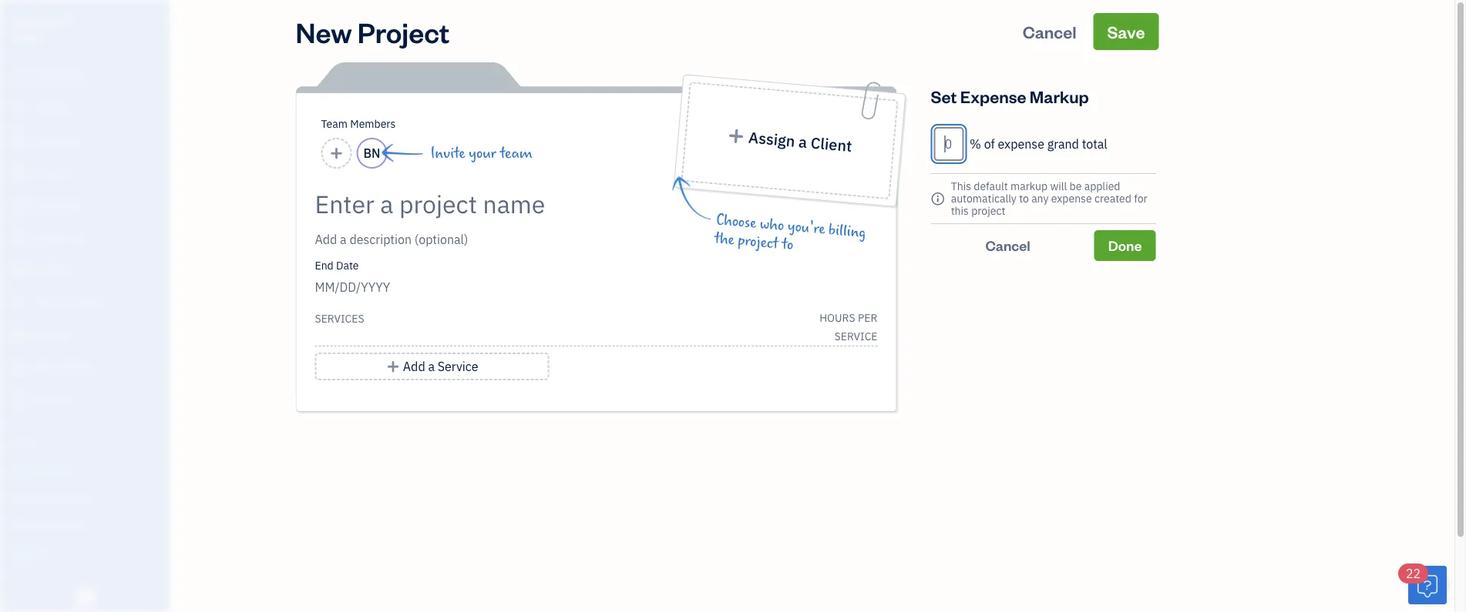 Task type: describe. For each thing, give the bounding box(es) containing it.
hours per service
[[820, 311, 878, 344]]

client
[[810, 133, 853, 156]]

1 horizontal spatial services
[[315, 312, 364, 326]]

0 text field
[[934, 127, 964, 161]]

expense inside this default markup will be applied automatically to any expense created for this project
[[1051, 192, 1092, 206]]

llc
[[50, 14, 71, 29]]

freshbooks image
[[72, 588, 97, 607]]

to inside this default markup will be applied automatically to any expense created for this project
[[1019, 192, 1029, 206]]

billing
[[828, 222, 867, 242]]

apps
[[12, 434, 34, 447]]

settings link
[[4, 542, 165, 569]]

0 vertical spatial team
[[321, 117, 348, 131]]

choose who you're billing the project to
[[714, 212, 867, 254]]

items and services
[[12, 491, 93, 504]]

info image
[[931, 190, 945, 208]]

0 horizontal spatial expense
[[998, 136, 1044, 152]]

items
[[12, 491, 35, 504]]

connections
[[36, 520, 90, 533]]

invite your team
[[431, 145, 532, 162]]

automatically
[[951, 192, 1017, 206]]

chart image
[[10, 360, 29, 375]]

end date
[[315, 259, 359, 273]]

add
[[403, 359, 425, 375]]

a for add
[[428, 359, 435, 375]]

be
[[1070, 179, 1082, 193]]

% of expense grand total
[[970, 136, 1107, 152]]

bn
[[363, 145, 380, 161]]

expense image
[[10, 230, 29, 246]]

nelson
[[12, 14, 48, 29]]

assign a client
[[748, 127, 853, 156]]

Project Name text field
[[315, 189, 739, 220]]

add a service button
[[315, 353, 549, 381]]

timer image
[[10, 295, 29, 311]]

done button
[[1094, 230, 1156, 261]]

total
[[1082, 136, 1107, 152]]

22 button
[[1398, 564, 1447, 605]]

estimate image
[[10, 133, 29, 149]]

End date in  format text field
[[315, 279, 596, 296]]

a for assign
[[798, 132, 808, 152]]

grand
[[1047, 136, 1079, 152]]

your
[[469, 145, 496, 162]]

project inside the choose who you're billing the project to
[[737, 232, 779, 253]]

apps link
[[4, 428, 165, 455]]

of
[[984, 136, 995, 152]]

%
[[970, 136, 981, 152]]

cancel for top cancel button
[[1023, 20, 1077, 42]]

will
[[1050, 179, 1067, 193]]

per
[[858, 311, 878, 325]]

the
[[714, 230, 735, 249]]

team members inside main element
[[12, 463, 79, 476]]

any
[[1032, 192, 1049, 206]]

items and services link
[[4, 485, 165, 512]]

date
[[336, 259, 359, 273]]

save
[[1107, 20, 1145, 42]]

0 vertical spatial cancel button
[[1009, 13, 1090, 50]]

dashboard image
[[10, 69, 29, 84]]

invoice image
[[10, 166, 29, 181]]

project image
[[10, 263, 29, 278]]

owner
[[12, 30, 43, 43]]

done
[[1108, 237, 1142, 255]]



Task type: vqa. For each thing, say whether or not it's contained in the screenshot.
APPS link
yes



Task type: locate. For each thing, give the bounding box(es) containing it.
0 vertical spatial expense
[[998, 136, 1044, 152]]

team
[[500, 145, 532, 162]]

a left client
[[798, 132, 808, 152]]

0 horizontal spatial project
[[737, 232, 779, 253]]

team
[[321, 117, 348, 131], [12, 463, 36, 476]]

expense
[[998, 136, 1044, 152], [1051, 192, 1092, 206]]

to down who
[[781, 236, 794, 254]]

expense right any
[[1051, 192, 1092, 206]]

team members link
[[4, 456, 165, 483]]

applied
[[1084, 179, 1120, 193]]

team up add team member image
[[321, 117, 348, 131]]

a inside assign a client
[[798, 132, 808, 152]]

service
[[835, 330, 878, 344]]

resource center badge image
[[1408, 567, 1447, 605]]

choose
[[716, 212, 757, 232]]

new project
[[296, 13, 450, 50]]

save button
[[1093, 13, 1159, 50]]

bank connections
[[12, 520, 90, 533]]

set
[[931, 85, 957, 107]]

to inside the choose who you're billing the project to
[[781, 236, 794, 254]]

team members up bn
[[321, 117, 396, 131]]

invite
[[431, 145, 465, 162]]

to left any
[[1019, 192, 1029, 206]]

1 vertical spatial cancel button
[[931, 230, 1085, 261]]

markup
[[1011, 179, 1048, 193]]

bank connections link
[[4, 513, 165, 540]]

markup
[[1030, 85, 1089, 107]]

you're
[[787, 218, 826, 238]]

assign
[[748, 127, 796, 151]]

add team member image
[[329, 144, 344, 163]]

created
[[1095, 192, 1132, 206]]

cancel up the markup
[[1023, 20, 1077, 42]]

a right add
[[428, 359, 435, 375]]

0 vertical spatial to
[[1019, 192, 1029, 206]]

expense
[[960, 85, 1026, 107]]

cancel down automatically
[[985, 237, 1030, 255]]

1 vertical spatial to
[[781, 236, 794, 254]]

to
[[1019, 192, 1029, 206], [781, 236, 794, 254]]

this
[[951, 204, 969, 218]]

client image
[[10, 101, 29, 116]]

a
[[798, 132, 808, 152], [428, 359, 435, 375]]

services right and
[[56, 491, 93, 504]]

1 horizontal spatial members
[[350, 117, 396, 131]]

members
[[350, 117, 396, 131], [38, 463, 79, 476]]

expense right of
[[998, 136, 1044, 152]]

1 horizontal spatial to
[[1019, 192, 1029, 206]]

0 horizontal spatial to
[[781, 236, 794, 254]]

members inside main element
[[38, 463, 79, 476]]

assign a client button
[[681, 82, 899, 200]]

for
[[1134, 192, 1148, 206]]

who
[[759, 216, 785, 235]]

bank
[[12, 520, 34, 533]]

nelson llc owner
[[12, 14, 71, 43]]

services inside main element
[[56, 491, 93, 504]]

0 vertical spatial a
[[798, 132, 808, 152]]

end
[[315, 259, 334, 273]]

plus image
[[727, 128, 746, 145]]

1 horizontal spatial project
[[971, 204, 1005, 218]]

1 horizontal spatial expense
[[1051, 192, 1092, 206]]

cancel for bottom cancel button
[[985, 237, 1030, 255]]

1 vertical spatial services
[[56, 491, 93, 504]]

project down choose
[[737, 232, 779, 253]]

cancel button
[[1009, 13, 1090, 50], [931, 230, 1085, 261]]

0 horizontal spatial team
[[12, 463, 36, 476]]

services down end date on the left top
[[315, 312, 364, 326]]

cancel button down automatically
[[931, 230, 1085, 261]]

cancel
[[1023, 20, 1077, 42], [985, 237, 1030, 255]]

0 horizontal spatial a
[[428, 359, 435, 375]]

project
[[358, 13, 450, 50]]

0 horizontal spatial team members
[[12, 463, 79, 476]]

set expense markup
[[931, 85, 1089, 107]]

plus image
[[386, 358, 400, 376]]

team members up and
[[12, 463, 79, 476]]

default
[[974, 179, 1008, 193]]

1 vertical spatial project
[[737, 232, 779, 253]]

payment image
[[10, 198, 29, 214]]

members up items and services
[[38, 463, 79, 476]]

1 vertical spatial team
[[12, 463, 36, 476]]

money image
[[10, 328, 29, 343]]

0 vertical spatial members
[[350, 117, 396, 131]]

0 horizontal spatial members
[[38, 463, 79, 476]]

0 vertical spatial project
[[971, 204, 1005, 218]]

22
[[1406, 566, 1421, 582]]

0 vertical spatial services
[[315, 312, 364, 326]]

new
[[296, 13, 352, 50]]

team members
[[321, 117, 396, 131], [12, 463, 79, 476]]

0 vertical spatial team members
[[321, 117, 396, 131]]

add a service
[[403, 359, 478, 375]]

service
[[438, 359, 478, 375]]

project inside this default markup will be applied automatically to any expense created for this project
[[971, 204, 1005, 218]]

1 horizontal spatial team members
[[321, 117, 396, 131]]

and
[[37, 491, 54, 504]]

project down default
[[971, 204, 1005, 218]]

report image
[[10, 392, 29, 408]]

1 horizontal spatial team
[[321, 117, 348, 131]]

1 horizontal spatial a
[[798, 132, 808, 152]]

members up bn
[[350, 117, 396, 131]]

1 vertical spatial members
[[38, 463, 79, 476]]

team up items
[[12, 463, 36, 476]]

cancel button up the markup
[[1009, 13, 1090, 50]]

project
[[971, 204, 1005, 218], [737, 232, 779, 253]]

1 vertical spatial a
[[428, 359, 435, 375]]

0 horizontal spatial services
[[56, 491, 93, 504]]

this default markup will be applied automatically to any expense created for this project
[[951, 179, 1148, 218]]

1 vertical spatial expense
[[1051, 192, 1092, 206]]

settings
[[12, 548, 47, 561]]

1 vertical spatial team members
[[12, 463, 79, 476]]

services
[[315, 312, 364, 326], [56, 491, 93, 504]]

0 vertical spatial cancel
[[1023, 20, 1077, 42]]

this
[[951, 179, 971, 193]]

main element
[[0, 0, 208, 613]]

Project Description text field
[[315, 230, 739, 249]]

1 vertical spatial cancel
[[985, 237, 1030, 255]]

team inside main element
[[12, 463, 36, 476]]

hours
[[820, 311, 855, 325]]



